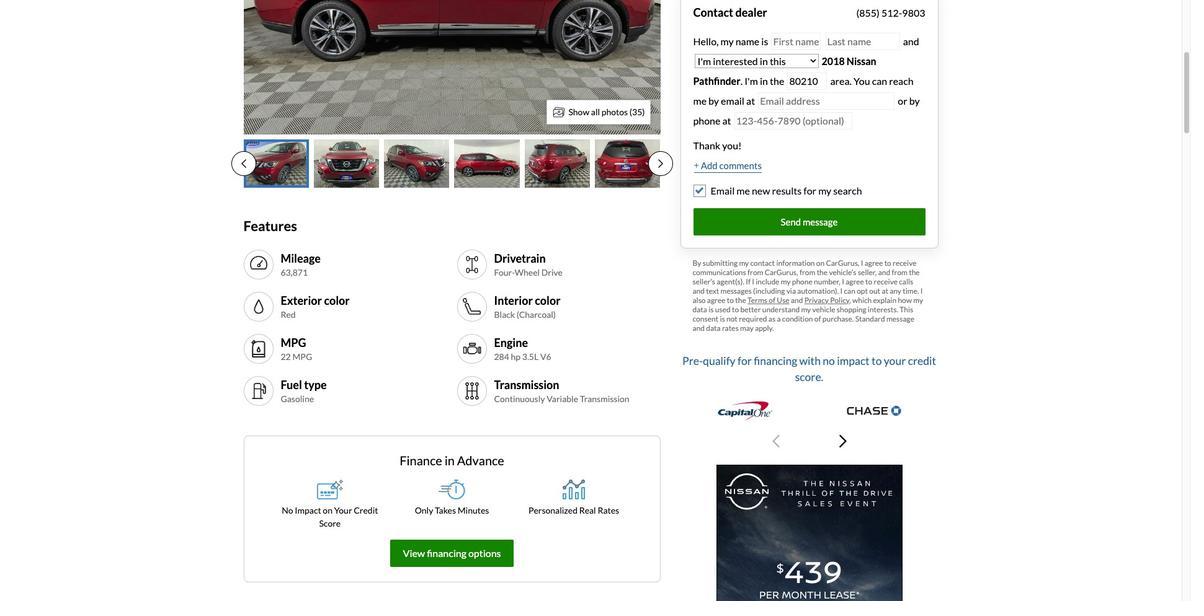 Task type: locate. For each thing, give the bounding box(es) containing it.
by submitting my contact information on cargurus, i agree to receive communications from cargurus, from the vehicle's seller, and from the seller's agent(s). if i include my phone number, i agree to receive calls and text messages (including via automation). i can opt out at any time. i also agree to the
[[693, 259, 923, 305]]

1 vertical spatial can
[[844, 287, 855, 296]]

submitting
[[703, 259, 738, 268]]

3.5l
[[522, 352, 539, 362]]

agree right also
[[707, 296, 726, 305]]

may
[[740, 324, 754, 333]]

0 vertical spatial for
[[804, 185, 816, 197]]

0 horizontal spatial is
[[709, 305, 714, 315]]

message
[[803, 216, 838, 228], [886, 315, 914, 324]]

real
[[579, 506, 596, 516]]

at right email
[[746, 95, 755, 106]]

which
[[852, 296, 872, 305]]

score
[[319, 519, 341, 529]]

0 horizontal spatial from
[[748, 268, 763, 277]]

can right "you"
[[872, 75, 887, 87]]

color up (charcoal)
[[535, 294, 561, 308]]

any
[[890, 287, 901, 296]]

data
[[693, 305, 707, 315], [706, 324, 721, 333]]

thank you!
[[693, 139, 742, 151]]

chevron left image
[[772, 434, 780, 449]]

financing inside view financing options button
[[427, 548, 466, 560]]

how
[[898, 296, 912, 305]]

the left the terms on the right
[[735, 296, 746, 305]]

pre-qualify for financing with no impact to your credit score. button
[[680, 348, 938, 460]]

at inside or by phone at
[[722, 114, 731, 126]]

view vehicle photo 5 image
[[525, 139, 590, 188]]

my left contact
[[739, 259, 749, 268]]

0 vertical spatial financing
[[754, 355, 797, 368]]

financing right view
[[427, 548, 466, 560]]

new
[[752, 185, 770, 197]]

exterior
[[281, 294, 322, 308]]

contact dealer
[[693, 5, 767, 19]]

1 vertical spatial at
[[722, 114, 731, 126]]

transmission right variable
[[580, 394, 629, 405]]

interests.
[[868, 305, 898, 315]]

variable
[[547, 394, 578, 405]]

of
[[769, 296, 776, 305], [814, 315, 821, 324]]

for
[[804, 185, 816, 197], [738, 355, 752, 368]]

at inside area. you can reach me by email at
[[746, 95, 755, 106]]

of down privacy
[[814, 315, 821, 324]]

1 vertical spatial data
[[706, 324, 721, 333]]

is left used
[[709, 305, 714, 315]]

you
[[854, 75, 870, 87]]

only takes minutes
[[415, 506, 489, 516]]

2 by from the left
[[909, 95, 920, 106]]

phone up terms of use and privacy policy on the right of the page
[[792, 277, 813, 287]]

1 horizontal spatial me
[[737, 185, 750, 197]]

0 vertical spatial can
[[872, 75, 887, 87]]

1 horizontal spatial in
[[760, 75, 768, 87]]

to down "agent(s)."
[[727, 296, 734, 305]]

for right qualify
[[738, 355, 752, 368]]

cargurus, up 'number,' on the top of page
[[826, 259, 859, 268]]

1 vertical spatial of
[[814, 315, 821, 324]]

pre-qualify for financing with no impact to your credit score.
[[682, 355, 936, 384]]

2 horizontal spatial from
[[892, 268, 908, 277]]

0 horizontal spatial of
[[769, 296, 776, 305]]

is left not
[[720, 315, 725, 324]]

1 horizontal spatial phone
[[792, 277, 813, 287]]

284
[[494, 352, 509, 362]]

to left your
[[872, 355, 882, 368]]

0 horizontal spatial transmission
[[494, 378, 559, 392]]

engine 284 hp 3.5l v6
[[494, 336, 551, 362]]

by left email
[[709, 95, 719, 106]]

to right seller,
[[884, 259, 891, 268]]

0 horizontal spatial by
[[709, 95, 719, 106]]

on up score
[[323, 506, 332, 516]]

i right if
[[752, 277, 754, 287]]

22
[[281, 352, 291, 362]]

1 color from the left
[[324, 294, 350, 308]]

0 vertical spatial on
[[816, 259, 825, 268]]

1 horizontal spatial can
[[872, 75, 887, 87]]

1 horizontal spatial message
[[886, 315, 914, 324]]

standard
[[855, 315, 885, 324]]

1 vertical spatial financing
[[427, 548, 466, 560]]

0 horizontal spatial financing
[[427, 548, 466, 560]]

is right name
[[761, 35, 768, 47]]

personalized real rates
[[529, 506, 619, 516]]

red
[[281, 310, 296, 320]]

1 vertical spatial transmission
[[580, 394, 629, 405]]

my left search
[[818, 185, 831, 197]]

color inside interior color black (charcoal)
[[535, 294, 561, 308]]

0 horizontal spatial phone
[[693, 114, 721, 126]]

privacy policy link
[[804, 296, 849, 305]]

1 horizontal spatial on
[[816, 259, 825, 268]]

agree up ,
[[846, 277, 864, 287]]

0 vertical spatial phone
[[693, 114, 721, 126]]

interior color black (charcoal)
[[494, 294, 561, 320]]

at down email
[[722, 114, 731, 126]]

not
[[726, 315, 738, 324]]

advertisement region
[[716, 465, 902, 602]]

1 vertical spatial for
[[738, 355, 752, 368]]

use
[[777, 296, 790, 305]]

out
[[869, 287, 880, 296]]

2 color from the left
[[535, 294, 561, 308]]

me down pathfinder
[[693, 95, 707, 106]]

and right seller,
[[878, 268, 890, 277]]

1 horizontal spatial at
[[746, 95, 755, 106]]

color inside exterior color red
[[324, 294, 350, 308]]

view vehicle photo 2 image
[[314, 139, 379, 188]]

condition
[[782, 315, 813, 324]]

you!
[[722, 139, 742, 151]]

mileage 63,871
[[281, 252, 321, 278]]

to right used
[[732, 305, 739, 315]]

in right finance
[[445, 454, 455, 469]]

email
[[711, 185, 735, 197]]

message right send
[[803, 216, 838, 228]]

the up automation).
[[817, 268, 828, 277]]

data left rates
[[706, 324, 721, 333]]

message inside , which explain how my data is used to better understand my vehicle shopping interests. this consent is not required as a condition of purchase. standard message and data rates may apply.
[[886, 315, 914, 324]]

0 horizontal spatial at
[[722, 114, 731, 126]]

0 vertical spatial me
[[693, 95, 707, 106]]

1 horizontal spatial financing
[[754, 355, 797, 368]]

from up automation).
[[800, 268, 815, 277]]

0 vertical spatial message
[[803, 216, 838, 228]]

my right how
[[913, 296, 923, 305]]

transmission up the continuously
[[494, 378, 559, 392]]

0 horizontal spatial agree
[[707, 296, 726, 305]]

agent(s).
[[717, 277, 744, 287]]

text
[[706, 287, 719, 296]]

9803
[[902, 7, 925, 18]]

at right out at right
[[882, 287, 888, 296]]

0 horizontal spatial on
[[323, 506, 332, 516]]

add
[[701, 160, 718, 171]]

2018
[[822, 55, 845, 67]]

0 vertical spatial mpg
[[281, 336, 306, 350]]

phone up thank
[[693, 114, 721, 126]]

no
[[823, 355, 835, 368]]

tab list
[[231, 139, 673, 188]]

can left opt
[[844, 287, 855, 296]]

of left use
[[769, 296, 776, 305]]

mpg up the 22
[[281, 336, 306, 350]]

the up time.
[[909, 268, 920, 277]]

pre-
[[682, 355, 703, 368]]

2 vertical spatial agree
[[707, 296, 726, 305]]

1 horizontal spatial from
[[800, 268, 815, 277]]

finance
[[400, 454, 442, 469]]

add comments button
[[693, 158, 762, 174]]

search
[[833, 185, 862, 197]]

no
[[282, 506, 293, 516]]

1 horizontal spatial color
[[535, 294, 561, 308]]

1 vertical spatial agree
[[846, 277, 864, 287]]

1 vertical spatial message
[[886, 315, 914, 324]]

exterior color red
[[281, 294, 350, 320]]

wheel
[[515, 267, 540, 278]]

1 vertical spatial on
[[323, 506, 332, 516]]

receive up the "calls"
[[893, 259, 917, 268]]

name
[[736, 35, 760, 47]]

message down how
[[886, 315, 914, 324]]

by inside or by phone at
[[909, 95, 920, 106]]

at inside by submitting my contact information on cargurus, i agree to receive communications from cargurus, from the vehicle's seller, and from the seller's agent(s). if i include my phone number, i agree to receive calls and text messages (including via automation). i can opt out at any time. i also agree to the
[[882, 287, 888, 296]]

view vehicle photo 6 image
[[595, 139, 660, 188]]

financing
[[754, 355, 797, 368], [427, 548, 466, 560]]

2 horizontal spatial agree
[[865, 259, 883, 268]]

2 vertical spatial at
[[882, 287, 888, 296]]

the
[[770, 75, 784, 87], [817, 268, 828, 277], [909, 268, 920, 277], [735, 296, 746, 305]]

data down text
[[693, 305, 707, 315]]

in right i'm
[[760, 75, 768, 87]]

prev page image
[[241, 159, 246, 169]]

vehicle's
[[829, 268, 856, 277]]

credit
[[354, 506, 378, 516]]

add comments
[[701, 160, 762, 171]]

color right the exterior
[[324, 294, 350, 308]]

1 vertical spatial phone
[[792, 277, 813, 287]]

color
[[324, 294, 350, 308], [535, 294, 561, 308]]

view
[[403, 548, 425, 560]]

pathfinder
[[693, 75, 741, 87]]

the right i'm
[[770, 75, 784, 87]]

information
[[776, 259, 815, 268]]

chevron right image
[[839, 434, 847, 449]]

0 horizontal spatial can
[[844, 287, 855, 296]]

to up which at right
[[865, 277, 872, 287]]

cargurus, up via
[[765, 268, 798, 277]]

nissan
[[847, 55, 876, 67]]

used
[[715, 305, 731, 315]]

view vehicle photo 3 image
[[384, 139, 449, 188]]

0 horizontal spatial message
[[803, 216, 838, 228]]

from up any
[[892, 268, 908, 277]]

for right results
[[804, 185, 816, 197]]

by right or
[[909, 95, 920, 106]]

1 vertical spatial me
[[737, 185, 750, 197]]

0 vertical spatial agree
[[865, 259, 883, 268]]

credit
[[908, 355, 936, 368]]

0 horizontal spatial color
[[324, 294, 350, 308]]

on up 'number,' on the top of page
[[816, 259, 825, 268]]

and down also
[[693, 324, 705, 333]]

view financing options
[[403, 548, 501, 560]]

and down the 9803
[[901, 35, 919, 47]]

1 horizontal spatial by
[[909, 95, 920, 106]]

2 horizontal spatial at
[[882, 287, 888, 296]]

photos
[[602, 107, 628, 117]]

1 by from the left
[[709, 95, 719, 106]]

message inside send message button
[[803, 216, 838, 228]]

my
[[721, 35, 734, 47], [818, 185, 831, 197], [739, 259, 749, 268], [781, 277, 791, 287], [913, 296, 923, 305], [801, 305, 811, 315]]

0 horizontal spatial in
[[445, 454, 455, 469]]

hello, my name is
[[693, 35, 770, 47]]

terms of use and privacy policy
[[748, 296, 849, 305]]

me left the new
[[737, 185, 750, 197]]

options
[[468, 548, 501, 560]]

gasoline
[[281, 394, 314, 405]]

seller,
[[858, 268, 877, 277]]

my right include
[[781, 277, 791, 287]]

email
[[721, 95, 744, 106]]

from up (including
[[748, 268, 763, 277]]

this
[[900, 305, 913, 315]]

mpg
[[281, 336, 306, 350], [292, 352, 312, 362]]

fuel type image
[[248, 382, 268, 402]]

mpg right the 22
[[292, 352, 312, 362]]

1 horizontal spatial of
[[814, 315, 821, 324]]

financing left with
[[754, 355, 797, 368]]

contact
[[750, 259, 775, 268]]

0 horizontal spatial for
[[738, 355, 752, 368]]

0 horizontal spatial me
[[693, 95, 707, 106]]

1 vertical spatial in
[[445, 454, 455, 469]]

receive up explain
[[874, 277, 898, 287]]

agree up out at right
[[865, 259, 883, 268]]

as
[[769, 315, 776, 324]]

impact
[[295, 506, 321, 516]]

drivetrain image
[[462, 255, 482, 275]]

my left name
[[721, 35, 734, 47]]

send message
[[781, 216, 838, 228]]

and left text
[[693, 287, 705, 296]]

personalized
[[529, 506, 578, 516]]

mileage image
[[248, 255, 268, 275]]

me inside area. you can reach me by email at
[[693, 95, 707, 106]]

1 vertical spatial mpg
[[292, 352, 312, 362]]

0 vertical spatial at
[[746, 95, 755, 106]]

0 vertical spatial of
[[769, 296, 776, 305]]

interior color image
[[462, 297, 482, 317]]

0 vertical spatial transmission
[[494, 378, 559, 392]]

1 horizontal spatial agree
[[846, 277, 864, 287]]

financing inside the pre-qualify for financing with no impact to your credit score.
[[754, 355, 797, 368]]



Task type: describe. For each thing, give the bounding box(es) containing it.
0 horizontal spatial cargurus,
[[765, 268, 798, 277]]

and right use
[[791, 296, 803, 305]]

minutes
[[458, 506, 489, 516]]

hp
[[511, 352, 521, 362]]

explain
[[873, 296, 897, 305]]

on inside by submitting my contact information on cargurus, i agree to receive communications from cargurus, from the vehicle's seller, and from the seller's agent(s). if i include my phone number, i agree to receive calls and text messages (including via automation). i can opt out at any time. i also agree to the
[[816, 259, 825, 268]]

apply.
[[755, 324, 774, 333]]

Phone (optional) telephone field
[[734, 112, 852, 130]]

my left vehicle at the right of page
[[801, 305, 811, 315]]

with
[[799, 355, 821, 368]]

Last name field
[[825, 33, 900, 50]]

color for exterior color
[[324, 294, 350, 308]]

phone inside or by phone at
[[693, 114, 721, 126]]

and inside , which explain how my data is used to better understand my vehicle shopping interests. this consent is not required as a condition of purchase. standard message and data rates may apply.
[[693, 324, 705, 333]]

email me new results for my search
[[711, 185, 862, 197]]

transmission continuously variable transmission
[[494, 378, 629, 405]]

color for interior color
[[535, 294, 561, 308]]

(charcoal)
[[517, 310, 556, 320]]

terms
[[748, 296, 767, 305]]

view vehicle photo 4 image
[[454, 139, 520, 188]]

communications
[[693, 268, 746, 277]]

transmission image
[[462, 382, 482, 402]]

exterior color image
[[248, 297, 268, 317]]

better
[[740, 305, 761, 315]]

i right 'number,' on the top of page
[[842, 277, 844, 287]]

seller's
[[693, 277, 715, 287]]

1 horizontal spatial is
[[720, 315, 725, 324]]

on inside no impact on your credit score
[[323, 506, 332, 516]]

(including
[[753, 287, 785, 296]]

type
[[304, 378, 327, 392]]

engine image
[[462, 340, 482, 360]]

63,871
[[281, 267, 308, 278]]

plus image
[[694, 162, 699, 169]]

black
[[494, 310, 515, 320]]

hello,
[[693, 35, 719, 47]]

view financing options button
[[390, 541, 514, 568]]

four-
[[494, 267, 515, 278]]

vehicle
[[812, 305, 835, 315]]

required
[[739, 315, 767, 324]]

Zip code field
[[788, 72, 827, 90]]

(35)
[[630, 107, 645, 117]]

policy
[[830, 296, 849, 305]]

mileage
[[281, 252, 321, 265]]

mpg image
[[248, 340, 268, 360]]

also
[[693, 296, 706, 305]]

finance in advance
[[400, 454, 504, 469]]

number,
[[814, 277, 841, 287]]

can inside area. you can reach me by email at
[[872, 75, 887, 87]]

all
[[591, 107, 600, 117]]

First name field
[[771, 33, 821, 50]]

time.
[[903, 287, 919, 296]]

thank
[[693, 139, 720, 151]]

contact
[[693, 5, 733, 19]]

to inside the pre-qualify for financing with no impact to your credit score.
[[872, 355, 882, 368]]

i right vehicle's
[[861, 259, 863, 268]]

a
[[777, 315, 781, 324]]

.
[[741, 75, 743, 87]]

3 from from the left
[[892, 268, 908, 277]]

takes
[[435, 506, 456, 516]]

send message button
[[693, 208, 925, 236]]

1 horizontal spatial transmission
[[580, 394, 629, 405]]

advance
[[457, 454, 504, 469]]

mpg 22 mpg
[[281, 336, 312, 362]]

messages
[[721, 287, 752, 296]]

shopping
[[837, 305, 866, 315]]

vehicle full photo image
[[244, 0, 660, 134]]

only
[[415, 506, 433, 516]]

2 from from the left
[[800, 268, 815, 277]]

results
[[772, 185, 802, 197]]

your
[[884, 355, 906, 368]]

of inside , which explain how my data is used to better understand my vehicle shopping interests. this consent is not required as a condition of purchase. standard message and data rates may apply.
[[814, 315, 821, 324]]

512-
[[882, 7, 902, 18]]

phone inside by submitting my contact information on cargurus, i agree to receive communications from cargurus, from the vehicle's seller, and from the seller's agent(s). if i include my phone number, i agree to receive calls and text messages (including via automation). i can opt out at any time. i also agree to the
[[792, 277, 813, 287]]

view vehicle photo 1 image
[[244, 139, 309, 188]]

or by phone at
[[693, 95, 920, 126]]

for inside the pre-qualify for financing with no impact to your credit score.
[[738, 355, 752, 368]]

. i'm in the
[[741, 75, 786, 87]]

calls
[[899, 277, 913, 287]]

to inside , which explain how my data is used to better understand my vehicle shopping interests. this consent is not required as a condition of purchase. standard message and data rates may apply.
[[732, 305, 739, 315]]

can inside by submitting my contact information on cargurus, i agree to receive communications from cargurus, from the vehicle's seller, and from the seller's agent(s). if i include my phone number, i agree to receive calls and text messages (including via automation). i can opt out at any time. i also agree to the
[[844, 287, 855, 296]]

0 vertical spatial in
[[760, 75, 768, 87]]

(855)
[[856, 7, 880, 18]]

, which explain how my data is used to better understand my vehicle shopping interests. this consent is not required as a condition of purchase. standard message and data rates may apply.
[[693, 296, 923, 333]]

interior
[[494, 294, 533, 308]]

0 vertical spatial receive
[[893, 259, 917, 268]]

fuel type gasoline
[[281, 378, 327, 405]]

1 from from the left
[[748, 268, 763, 277]]

fuel
[[281, 378, 302, 392]]

by inside area. you can reach me by email at
[[709, 95, 719, 106]]

qualify
[[703, 355, 736, 368]]

by
[[693, 259, 701, 268]]

(855) 512-9803
[[856, 7, 925, 18]]

i right time.
[[921, 287, 923, 296]]

next page image
[[658, 159, 663, 169]]

terms of use link
[[748, 296, 790, 305]]

area. you can reach me by email at
[[693, 75, 914, 106]]

i'm
[[745, 75, 758, 87]]

1 horizontal spatial cargurus,
[[826, 259, 859, 268]]

via
[[786, 287, 796, 296]]

0 vertical spatial data
[[693, 305, 707, 315]]

drive
[[541, 267, 563, 278]]

i left ,
[[840, 287, 843, 296]]

Email address email field
[[758, 92, 895, 110]]

show all photos (35)
[[569, 107, 645, 117]]

engine
[[494, 336, 528, 350]]

1 horizontal spatial for
[[804, 185, 816, 197]]

1 vertical spatial receive
[[874, 277, 898, 287]]

2 horizontal spatial is
[[761, 35, 768, 47]]

show all photos (35) link
[[547, 100, 650, 124]]

opt
[[857, 287, 868, 296]]



Task type: vqa. For each thing, say whether or not it's contained in the screenshot.


